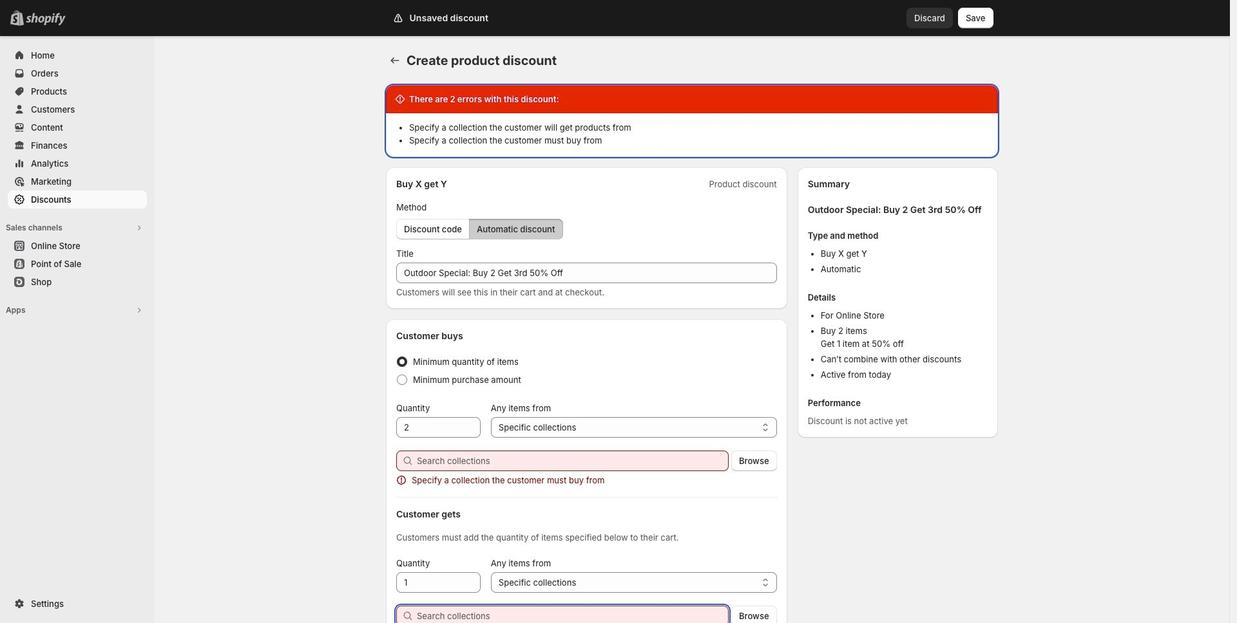 Task type: vqa. For each thing, say whether or not it's contained in the screenshot.
the Search collections text box
yes



Task type: locate. For each thing, give the bounding box(es) containing it.
Search collections text field
[[417, 606, 729, 624]]

None text field
[[396, 263, 777, 284]]

None text field
[[396, 418, 481, 438], [396, 573, 481, 594], [396, 418, 481, 438], [396, 573, 481, 594]]

shopify image
[[26, 13, 66, 26]]



Task type: describe. For each thing, give the bounding box(es) containing it.
Search collections text field
[[417, 451, 729, 472]]



